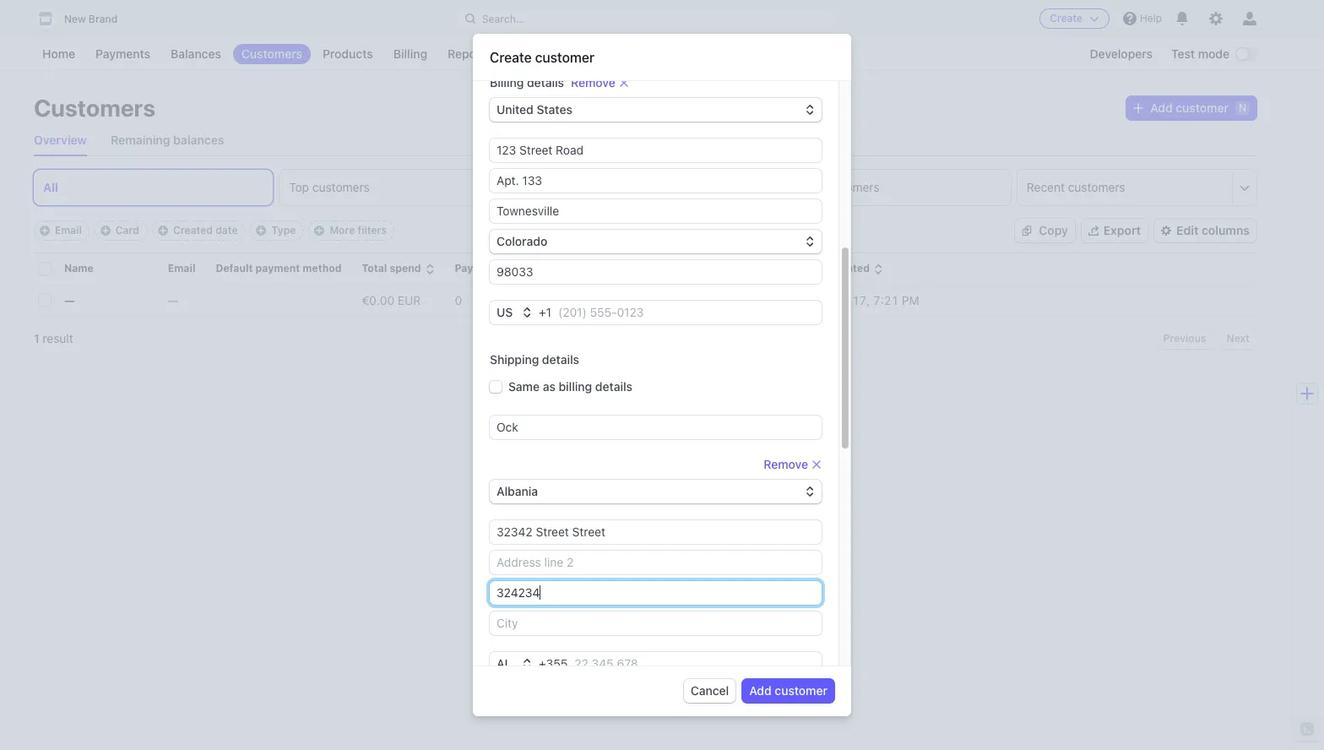 Task type: locate. For each thing, give the bounding box(es) containing it.
create for create customer
[[490, 50, 532, 65]]

€0.00 eur down total spend
[[362, 293, 421, 307]]

add
[[1151, 101, 1173, 115], [750, 683, 772, 698]]

(201) 555-0123 telephone field
[[552, 301, 822, 324]]

0 vertical spatial add customer
[[1151, 101, 1229, 115]]

oct 17, 7:21 pm
[[829, 293, 920, 307]]

created for created date
[[173, 224, 213, 237]]

0 vertical spatial 1
[[546, 305, 552, 319]]

recent customers link
[[1018, 170, 1233, 205]]

eur for first €0.00 eur link from the left
[[398, 293, 421, 307]]

0 horizontal spatial create
[[490, 50, 532, 65]]

3 eur from the left
[[654, 293, 677, 307]]

0 link
[[455, 286, 539, 314]]

customers up 'export' button
[[1068, 180, 1126, 194]]

0 vertical spatial created
[[173, 224, 213, 237]]

details right billing
[[596, 379, 633, 394]]

1 horizontal spatial remove button
[[764, 456, 822, 473]]

Search… search field
[[455, 8, 836, 29]]

first-time customers link
[[526, 170, 765, 205]]

0 vertical spatial address line 2 text field
[[490, 169, 822, 193]]

1 horizontal spatial payments
[[455, 262, 505, 275]]

€0.00 down refunds
[[539, 293, 572, 307]]

repeat customers
[[781, 180, 880, 194]]

products
[[323, 46, 373, 61]]

add customer inside add customer button
[[750, 683, 828, 698]]

1 vertical spatial email
[[168, 262, 196, 275]]

2 eur from the left
[[575, 293, 598, 307]]

—
[[64, 293, 75, 307], [168, 293, 178, 307]]

City text field
[[490, 612, 822, 635]]

1 horizontal spatial — link
[[168, 286, 216, 314]]

— right "select item" option at the top left of the page
[[64, 293, 75, 307]]

2 horizontal spatial €0.00 eur
[[618, 293, 677, 307]]

edit
[[1177, 223, 1199, 237]]

created inside toolbar
[[173, 224, 213, 237]]

1 horizontal spatial add
[[1151, 101, 1173, 115]]

balances
[[171, 46, 221, 61]]

cancel button
[[684, 679, 736, 703]]

recent customers
[[1027, 180, 1126, 194]]

0 horizontal spatial email
[[55, 224, 82, 237]]

address line 2 text field down address line 1 text field
[[490, 169, 822, 193]]

€0.00 eur link down zip text box
[[618, 286, 727, 314]]

+ for 1
[[539, 305, 546, 319]]

€0.00 eur down refunds
[[539, 293, 598, 307]]

search…
[[482, 12, 525, 25]]

reports
[[448, 46, 492, 61]]

1 vertical spatial create
[[490, 50, 532, 65]]

0 vertical spatial billing
[[393, 46, 428, 61]]

united states
[[497, 102, 573, 117]]

€0.00 down zip text box
[[618, 293, 651, 307]]

same
[[509, 379, 540, 394]]

2 horizontal spatial €0.00
[[618, 293, 651, 307]]

more right the add more filters image
[[330, 224, 355, 237]]

0 vertical spatial add
[[1151, 101, 1173, 115]]

customers right repeat on the top right of the page
[[823, 180, 880, 194]]

1 eur from the left
[[398, 293, 421, 307]]

0 horizontal spatial 1
[[34, 331, 39, 346]]

email
[[55, 224, 82, 237], [168, 262, 196, 275]]

€0.00 eur down zip text box
[[618, 293, 677, 307]]

developers link
[[1082, 44, 1162, 64]]

created date
[[173, 224, 238, 237]]

date
[[216, 224, 238, 237]]

more inside toolbar
[[330, 224, 355, 237]]

0 horizontal spatial €0.00 eur
[[362, 293, 421, 307]]

1 vertical spatial tab list
[[34, 170, 1257, 205]]

overview
[[34, 133, 87, 147]]

address line 2 text field down address line 1 text box
[[490, 551, 822, 574]]

connect
[[512, 46, 559, 61]]

€0.00 for third €0.00 eur link from the left
[[618, 293, 651, 307]]

toolbar
[[34, 221, 395, 241]]

add customer right cancel
[[750, 683, 828, 698]]

eur for third €0.00 eur link from the left
[[654, 293, 677, 307]]

1 horizontal spatial —
[[168, 293, 178, 307]]

eur down zip text box
[[654, 293, 677, 307]]

reports link
[[439, 44, 500, 64]]

total spend
[[362, 262, 421, 275]]

City text field
[[490, 199, 822, 223]]

€0.00 eur
[[362, 293, 421, 307], [539, 293, 598, 307], [618, 293, 677, 307]]

0 horizontal spatial add
[[750, 683, 772, 698]]

1 horizontal spatial 1
[[546, 305, 552, 319]]

2 horizontal spatial customer
[[1176, 101, 1229, 115]]

billing
[[393, 46, 428, 61], [490, 75, 524, 90]]

created
[[173, 224, 213, 237], [829, 262, 870, 275]]

1 horizontal spatial customer
[[775, 683, 828, 698]]

€0.00 eur link down refunds
[[539, 286, 618, 314]]

tab list down united states 'popup button'
[[34, 125, 1257, 156]]

€0.00
[[362, 293, 395, 307], [539, 293, 572, 307], [618, 293, 651, 307]]

payments link
[[87, 44, 159, 64]]

customers left the products
[[242, 46, 302, 61]]

united
[[497, 102, 534, 117]]

payment
[[256, 262, 300, 275]]

1 vertical spatial add customer
[[750, 683, 828, 698]]

add customer right svg icon
[[1151, 101, 1229, 115]]

created right add created date image
[[173, 224, 213, 237]]

more right connect
[[579, 46, 608, 61]]

1 tab list from the top
[[34, 125, 1257, 156]]

0 horizontal spatial billing
[[393, 46, 428, 61]]

1 vertical spatial remove
[[764, 457, 809, 471]]

0 horizontal spatial — link
[[64, 286, 114, 314]]

Select Item checkbox
[[39, 294, 51, 306]]

1 vertical spatial add
[[750, 683, 772, 698]]

1 vertical spatial created
[[829, 262, 870, 275]]

tab list
[[34, 125, 1257, 156], [34, 170, 1257, 205]]

3 €0.00 from the left
[[618, 293, 651, 307]]

1 + from the top
[[539, 305, 546, 319]]

refunds
[[539, 262, 581, 275]]

2 tab list from the top
[[34, 170, 1257, 205]]

albania
[[497, 484, 538, 498]]

customers inside "link"
[[312, 180, 370, 194]]

0 horizontal spatial customer
[[535, 50, 595, 65]]

customers up city text field
[[591, 180, 648, 194]]

0 vertical spatial create
[[1050, 12, 1083, 25]]

add customer button
[[743, 679, 835, 703]]

1 horizontal spatial eur
[[575, 293, 598, 307]]

— link down default
[[168, 286, 216, 314]]

0 vertical spatial customers
[[242, 46, 302, 61]]

add more filters image
[[315, 226, 325, 236]]

1 horizontal spatial billing
[[490, 75, 524, 90]]

customers inside 'link'
[[823, 180, 880, 194]]

€0.00 down total
[[362, 293, 395, 307]]

tab list containing overview
[[34, 125, 1257, 156]]

4 customers from the left
[[1068, 180, 1126, 194]]

copy
[[1040, 223, 1069, 237]]

2 customers from the left
[[591, 180, 648, 194]]

2 + from the top
[[539, 656, 546, 671]]

0 vertical spatial more
[[579, 46, 608, 61]]

€0.00 eur link down spend
[[362, 286, 455, 314]]

customer
[[535, 50, 595, 65], [1176, 101, 1229, 115], [775, 683, 828, 698]]

details down create customer
[[527, 75, 564, 90]]

0 horizontal spatial payments
[[96, 46, 150, 61]]

2 — link from the left
[[168, 286, 216, 314]]

customers right top
[[312, 180, 370, 194]]

1 vertical spatial billing
[[490, 75, 524, 90]]

0 horizontal spatial created
[[173, 224, 213, 237]]

mode
[[1199, 46, 1230, 61]]

create up billing details
[[490, 50, 532, 65]]

remove
[[571, 75, 616, 90], [764, 457, 809, 471]]

created up oct
[[829, 262, 870, 275]]

2 vertical spatial customer
[[775, 683, 828, 698]]

spend
[[390, 262, 421, 275]]

3 €0.00 eur from the left
[[618, 293, 677, 307]]

2 vertical spatial details
[[596, 379, 633, 394]]

details
[[527, 75, 564, 90], [542, 352, 580, 367], [596, 379, 633, 394]]

1 horizontal spatial remove
[[764, 457, 809, 471]]

1 address line 2 text field from the top
[[490, 169, 822, 193]]

0 vertical spatial payments
[[96, 46, 150, 61]]

0 vertical spatial +
[[539, 305, 546, 319]]

€0.00 eur link
[[362, 286, 455, 314], [539, 286, 618, 314], [618, 286, 727, 314]]

1 vertical spatial address line 2 text field
[[490, 551, 822, 574]]

+ 1
[[539, 305, 552, 319]]

create
[[1050, 12, 1083, 25], [490, 50, 532, 65]]

1 horizontal spatial €0.00 eur
[[539, 293, 598, 307]]

— link down "name"
[[64, 286, 114, 314]]

0 vertical spatial remove button
[[571, 74, 629, 91]]

billing details
[[490, 75, 564, 90]]

2 horizontal spatial eur
[[654, 293, 677, 307]]

export
[[1104, 223, 1142, 237]]

1 horizontal spatial create
[[1050, 12, 1083, 25]]

email down add created date image
[[168, 262, 196, 275]]

— down add created date image
[[168, 293, 178, 307]]

0 vertical spatial remove
[[571, 75, 616, 90]]

1 customers from the left
[[312, 180, 370, 194]]

1 vertical spatial more
[[330, 224, 355, 237]]

0 vertical spatial tab list
[[34, 125, 1257, 156]]

result
[[43, 331, 73, 346]]

card
[[116, 224, 139, 237]]

billing inside billing 'link'
[[393, 46, 428, 61]]

email right "add email" image
[[55, 224, 82, 237]]

€0.00 for first €0.00 eur link from the left
[[362, 293, 395, 307]]

test mode
[[1172, 46, 1230, 61]]

payments down brand
[[96, 46, 150, 61]]

create up the developers link
[[1050, 12, 1083, 25]]

1 horizontal spatial more
[[579, 46, 608, 61]]

1 vertical spatial customers
[[34, 94, 155, 122]]

1 €0.00 eur from the left
[[362, 293, 421, 307]]

1 vertical spatial customer
[[1176, 101, 1229, 115]]

17,
[[852, 293, 871, 307]]

united states button
[[490, 98, 822, 122]]

0 horizontal spatial add customer
[[750, 683, 828, 698]]

billing left reports
[[393, 46, 428, 61]]

2 — from the left
[[168, 293, 178, 307]]

3 customers from the left
[[823, 180, 880, 194]]

billing up united
[[490, 75, 524, 90]]

1 vertical spatial details
[[542, 352, 580, 367]]

1 vertical spatial payments
[[455, 262, 505, 275]]

0 vertical spatial details
[[527, 75, 564, 90]]

add right svg icon
[[1151, 101, 1173, 115]]

customers
[[242, 46, 302, 61], [34, 94, 155, 122]]

create inside button
[[1050, 12, 1083, 25]]

previous
[[1164, 332, 1207, 345]]

0
[[455, 293, 462, 307]]

next button
[[1220, 329, 1257, 349]]

tab list down address line 1 text field
[[34, 170, 1257, 205]]

address line 2 text field for albania
[[490, 551, 822, 574]]

open overflow menu image
[[1240, 182, 1250, 192]]

0 horizontal spatial €0.00
[[362, 293, 395, 307]]

eur
[[398, 293, 421, 307], [575, 293, 598, 307], [654, 293, 677, 307]]

1
[[546, 305, 552, 319], [34, 331, 39, 346]]

1 vertical spatial remove button
[[764, 456, 822, 473]]

1 horizontal spatial €0.00
[[539, 293, 572, 307]]

Address line 2 text field
[[490, 169, 822, 193], [490, 551, 822, 574]]

2 €0.00 from the left
[[539, 293, 572, 307]]

home
[[42, 46, 75, 61]]

1 horizontal spatial customers
[[242, 46, 302, 61]]

more inside button
[[579, 46, 608, 61]]

tab list containing all
[[34, 170, 1257, 205]]

customers up overview
[[34, 94, 155, 122]]

payments up 0 link at the top left
[[455, 262, 505, 275]]

eur down refunds
[[575, 293, 598, 307]]

1 down refunds
[[546, 305, 552, 319]]

details for billing details
[[527, 75, 564, 90]]

add customer
[[1151, 101, 1229, 115], [750, 683, 828, 698]]

+ 355
[[539, 656, 568, 671]]

1 horizontal spatial created
[[829, 262, 870, 275]]

— link
[[64, 286, 114, 314], [168, 286, 216, 314]]

2 €0.00 eur from the left
[[539, 293, 598, 307]]

0 horizontal spatial more
[[330, 224, 355, 237]]

22 345 678 telephone field
[[568, 652, 822, 676]]

0 horizontal spatial —
[[64, 293, 75, 307]]

1 €0.00 from the left
[[362, 293, 395, 307]]

1 vertical spatial +
[[539, 656, 546, 671]]

more for more
[[579, 46, 608, 61]]

details up same as billing details
[[542, 352, 580, 367]]

new brand button
[[34, 7, 134, 30]]

0 horizontal spatial eur
[[398, 293, 421, 307]]

billing for billing
[[393, 46, 428, 61]]

1 left result
[[34, 331, 39, 346]]

0 vertical spatial email
[[55, 224, 82, 237]]

top customers
[[289, 180, 370, 194]]

customers for recent customers
[[1068, 180, 1126, 194]]

eur down spend
[[398, 293, 421, 307]]

details for shipping details
[[542, 352, 580, 367]]

previous button
[[1157, 329, 1214, 349]]

2 address line 2 text field from the top
[[490, 551, 822, 574]]

add right cancel
[[750, 683, 772, 698]]

first-time customers
[[535, 180, 648, 194]]

0 horizontal spatial remove
[[571, 75, 616, 90]]

create button
[[1040, 8, 1110, 29]]



Task type: describe. For each thing, give the bounding box(es) containing it.
same as billing details
[[509, 379, 633, 394]]

pm
[[902, 293, 920, 307]]

address line 2 text field for united states
[[490, 169, 822, 193]]

2 €0.00 eur link from the left
[[539, 286, 618, 314]]

1 €0.00 eur link from the left
[[362, 286, 455, 314]]

developers
[[1090, 46, 1153, 61]]

1 result
[[34, 331, 73, 346]]

copy button
[[1016, 219, 1075, 242]]

repeat
[[781, 180, 819, 194]]

test
[[1172, 46, 1195, 61]]

€0.00 eur for first €0.00 eur link from the left
[[362, 293, 421, 307]]

created for created
[[829, 262, 870, 275]]

remaining balances
[[111, 133, 224, 147]]

new brand
[[64, 13, 118, 25]]

overview link
[[34, 125, 87, 155]]

Postal code text field
[[490, 581, 822, 605]]

name
[[64, 262, 94, 275]]

+ for 355
[[539, 656, 546, 671]]

export button
[[1082, 219, 1148, 242]]

1 horizontal spatial add customer
[[1151, 101, 1229, 115]]

total
[[362, 262, 387, 275]]

oct 17, 7:21 pm link
[[829, 286, 1257, 314]]

as
[[543, 379, 556, 394]]

create for create
[[1050, 12, 1083, 25]]

7:21
[[874, 293, 899, 307]]

1 vertical spatial 1
[[34, 331, 39, 346]]

0 vertical spatial customer
[[535, 50, 595, 65]]

Select All checkbox
[[39, 263, 51, 275]]

n
[[1239, 101, 1247, 114]]

top customers link
[[280, 170, 519, 205]]

billing link
[[385, 44, 436, 64]]

€0.00 eur for third €0.00 eur link from the left
[[618, 293, 677, 307]]

default payment method
[[216, 262, 342, 275]]

balances link
[[162, 44, 230, 64]]

svg image
[[1134, 103, 1144, 113]]

more filters
[[330, 224, 387, 237]]

Jenny Rosen text field
[[490, 416, 822, 439]]

connect link
[[503, 44, 568, 64]]

1 — from the left
[[64, 293, 75, 307]]

€0.00 for 2nd €0.00 eur link from the right
[[539, 293, 572, 307]]

1 — link from the left
[[64, 286, 114, 314]]

0 horizontal spatial customers
[[34, 94, 155, 122]]

recent
[[1027, 180, 1065, 194]]

remaining balances link
[[111, 125, 224, 155]]

add type image
[[256, 226, 267, 236]]

add email image
[[40, 226, 50, 236]]

filters
[[358, 224, 387, 237]]

ZIP text field
[[490, 260, 822, 284]]

355
[[546, 656, 568, 671]]

next
[[1227, 332, 1250, 345]]

method
[[303, 262, 342, 275]]

top
[[289, 180, 309, 194]]

customers link
[[233, 44, 311, 64]]

Address line 1 text field
[[490, 520, 822, 544]]

customers for repeat customers
[[823, 180, 880, 194]]

toolbar containing email
[[34, 221, 395, 241]]

new
[[64, 13, 86, 25]]

albania button
[[490, 480, 822, 504]]

balances
[[173, 133, 224, 147]]

type
[[272, 224, 296, 237]]

shipping details
[[490, 352, 580, 367]]

first-
[[535, 180, 564, 194]]

billing
[[559, 379, 592, 394]]

€0.00 eur for 2nd €0.00 eur link from the right
[[539, 293, 598, 307]]

edit columns
[[1177, 223, 1250, 237]]

more for more filters
[[330, 224, 355, 237]]

products link
[[314, 44, 382, 64]]

0 horizontal spatial remove button
[[571, 74, 629, 91]]

add inside button
[[750, 683, 772, 698]]

svg image
[[1023, 226, 1033, 236]]

customers for top customers
[[312, 180, 370, 194]]

default
[[216, 262, 253, 275]]

customer inside button
[[775, 683, 828, 698]]

remaining
[[111, 133, 170, 147]]

1 horizontal spatial email
[[168, 262, 196, 275]]

eur for 2nd €0.00 eur link from the right
[[575, 293, 598, 307]]

all link
[[34, 170, 273, 205]]

time
[[564, 180, 588, 194]]

states
[[537, 102, 573, 117]]

all
[[43, 180, 58, 194]]

Address line 1 text field
[[490, 139, 822, 162]]

oct
[[829, 293, 849, 307]]

home link
[[34, 44, 84, 64]]

email inside toolbar
[[55, 224, 82, 237]]

brand
[[89, 13, 118, 25]]

edit columns button
[[1155, 219, 1257, 242]]

add created date image
[[158, 226, 168, 236]]

columns
[[1202, 223, 1250, 237]]

3 €0.00 eur link from the left
[[618, 286, 727, 314]]

repeat customers link
[[772, 170, 1011, 205]]

more button
[[571, 44, 633, 64]]

create customer
[[490, 50, 595, 65]]

cancel
[[691, 683, 729, 698]]

billing for billing details
[[490, 75, 524, 90]]

add card image
[[100, 226, 111, 236]]

shipping
[[490, 352, 539, 367]]



Task type: vqa. For each thing, say whether or not it's contained in the screenshot.
More inside button
yes



